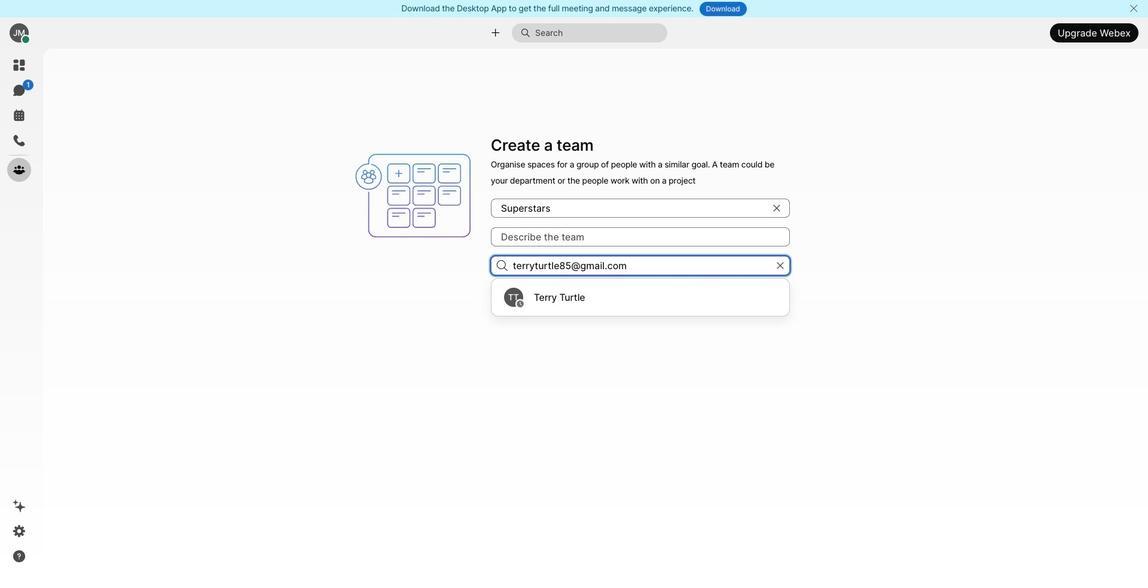 Task type: vqa. For each thing, say whether or not it's contained in the screenshot.
Terry Turtle list item
yes



Task type: describe. For each thing, give the bounding box(es) containing it.
cancel_16 image
[[1130, 4, 1139, 13]]

create a team image
[[350, 132, 484, 259]]

Name the team (required) text field
[[491, 199, 790, 218]]



Task type: locate. For each thing, give the bounding box(es) containing it.
search_18 image
[[497, 260, 508, 271]]

Describe the team text field
[[491, 227, 790, 246]]

navigation
[[0, 48, 38, 579]]

webex tab list
[[7, 53, 34, 182]]

Add people by name or email text field
[[491, 256, 790, 275]]

terry turtle list item
[[495, 282, 787, 313]]



